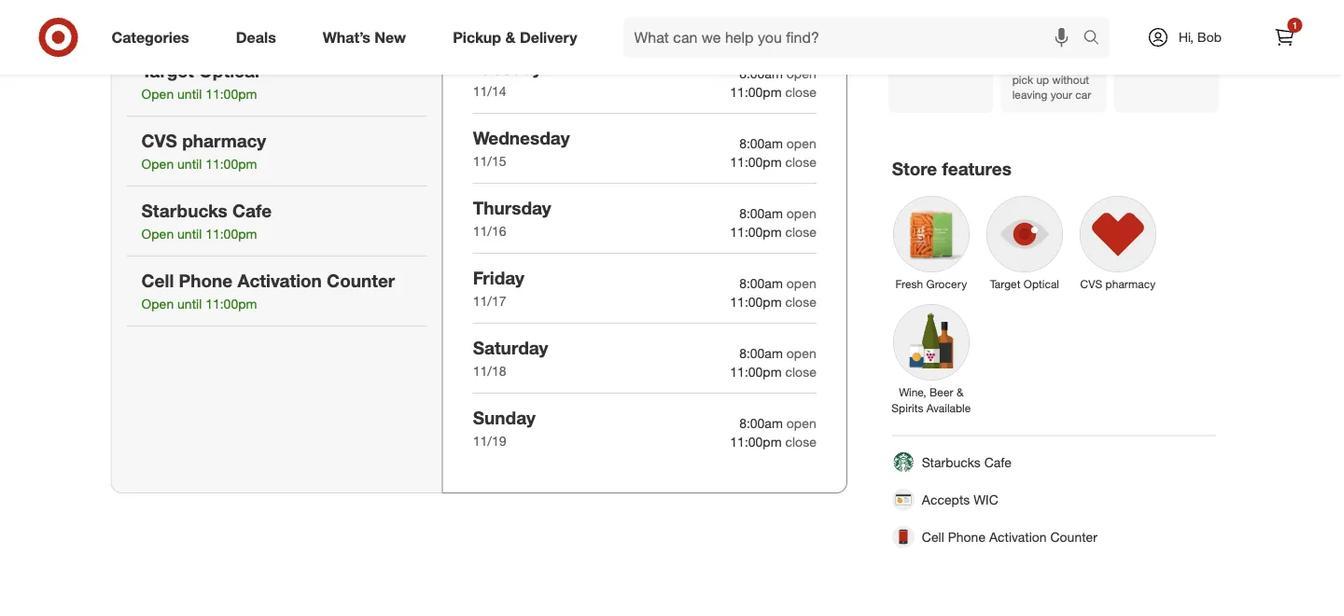 Task type: describe. For each thing, give the bounding box(es) containing it.
wine,
[[899, 386, 927, 400]]

close for saturday
[[786, 364, 817, 380]]

close for wednesday
[[786, 154, 817, 170]]

the
[[1056, 43, 1072, 57]]

11:00pm inside starbucks cafe open until 11:00pm
[[206, 226, 257, 242]]

cell phone activation counter open until 11:00pm
[[141, 270, 395, 312]]

8:00am for tuesday
[[739, 65, 783, 82]]

features
[[942, 158, 1012, 179]]

8:00am for saturday
[[739, 345, 783, 362]]

until for cvs
[[177, 156, 202, 172]]

friday 11/17
[[473, 267, 525, 309]]

wednesday 11/15
[[473, 127, 570, 169]]

your inside drive up order ahead and use the target app to pick up without leaving your car
[[1051, 87, 1073, 101]]

1 vertical spatial pickup
[[453, 28, 501, 46]]

11/16
[[473, 223, 506, 239]]

store features
[[892, 158, 1012, 179]]

brought to your door by shipt
[[1125, 28, 1204, 57]]

8:00am open 11:00pm close for wednesday
[[730, 135, 817, 170]]

target for target optical open until 11:00pm
[[141, 60, 194, 81]]

door
[[1125, 43, 1149, 57]]

search button
[[1075, 17, 1120, 62]]

thursday
[[473, 197, 551, 218]]

available
[[927, 402, 971, 416]]

drive
[[1013, 4, 1045, 20]]

open inside open until 11:00pm 'button'
[[141, 16, 174, 32]]

target optical
[[990, 277, 1060, 291]]

open for saturday
[[787, 345, 817, 362]]

cafe for starbucks cafe
[[985, 454, 1012, 470]]

target optical open until 11:00pm
[[141, 60, 259, 102]]

app
[[1046, 58, 1066, 72]]

11/13
[[473, 13, 506, 29]]

pharmacy for cvs pharmacy open until 11:00pm
[[182, 130, 266, 151]]

categories
[[112, 28, 189, 46]]

what's
[[323, 28, 371, 46]]

pickup & delivery
[[453, 28, 577, 46]]

open for starbucks cafe
[[141, 226, 174, 242]]

drive up order ahead and use the target app to pick up without leaving your car
[[1013, 4, 1092, 101]]

8:00am open 11:00pm close for saturday
[[730, 345, 817, 380]]

wic
[[974, 491, 999, 508]]

and for drive
[[1013, 43, 1032, 57]]

close for tuesday
[[786, 84, 817, 100]]

sunday 11/19
[[473, 407, 536, 450]]

wine, beer & spirits available link
[[885, 296, 978, 420]]

brought to your door by shipt link
[[1114, 0, 1220, 113]]

to inside drive up order ahead and use the target app to pick up without leaving your car
[[1069, 58, 1079, 72]]

8:00am open 11:00pm close for thursday
[[730, 205, 817, 240]]

ahead for up
[[1045, 28, 1076, 42]]

until inside 'button'
[[177, 16, 202, 32]]

accepts wic
[[922, 491, 999, 508]]

in-
[[958, 43, 972, 57]]

8:00am for wednesday
[[739, 135, 783, 152]]

until inside cell phone activation counter open until 11:00pm
[[177, 296, 202, 312]]

open for cvs pharmacy
[[141, 156, 174, 172]]

optical for target optical
[[1024, 277, 1060, 291]]

activation for cell phone activation counter open until 11:00pm
[[237, 270, 322, 291]]

11/14
[[473, 83, 506, 99]]

bob
[[1198, 29, 1222, 45]]

sunday
[[473, 407, 536, 428]]

11/19
[[473, 433, 506, 450]]

until for target
[[177, 86, 202, 102]]

11/15
[[473, 153, 506, 169]]

1 link
[[1264, 17, 1306, 58]]

starbucks cafe open until 11:00pm
[[141, 200, 272, 242]]

until for starbucks
[[177, 226, 202, 242]]

close for sunday
[[786, 434, 817, 450]]

order for drive up
[[1013, 28, 1041, 42]]

open until 11:00pm
[[141, 16, 257, 32]]

search
[[1075, 30, 1120, 48]]

shipt
[[1167, 43, 1193, 57]]

starbucks for starbucks cafe open until 11:00pm
[[141, 200, 228, 221]]

target optical link
[[978, 188, 1072, 296]]

8:00am for friday
[[739, 275, 783, 292]]

wednesday
[[473, 127, 570, 148]]

open for wednesday
[[787, 135, 817, 152]]

saturday 11/18
[[473, 337, 548, 379]]

categories link
[[96, 17, 213, 58]]

cvs pharmacy open until 11:00pm
[[141, 130, 266, 172]]

8:00am for thursday
[[739, 205, 783, 222]]

pick
[[1013, 73, 1034, 87]]

cvs for cvs pharmacy
[[1081, 277, 1103, 291]]

11:00pm inside cvs pharmacy open until 11:00pm
[[206, 156, 257, 172]]

deals link
[[220, 17, 299, 58]]

11/18
[[473, 363, 506, 379]]

order for order pickup
[[900, 28, 929, 42]]

11:00pm inside cell phone activation counter open until 11:00pm
[[206, 296, 257, 312]]

order pickup order ahead and pickup in- store
[[900, 4, 981, 72]]

wine, beer & spirits available
[[892, 386, 971, 416]]

brought
[[1125, 28, 1166, 42]]

grocery
[[927, 277, 967, 291]]



Task type: vqa. For each thing, say whether or not it's contained in the screenshot.
&
yes



Task type: locate. For each thing, give the bounding box(es) containing it.
up
[[1049, 4, 1066, 20]]

saturday
[[473, 337, 548, 358]]

& up tuesday
[[506, 28, 516, 46]]

new
[[375, 28, 406, 46]]

phone for cell phone activation counter
[[948, 529, 986, 545]]

delivery
[[520, 28, 577, 46]]

1 horizontal spatial pickup
[[939, 4, 981, 20]]

cell for cell phone activation counter
[[922, 529, 945, 545]]

cafe for starbucks cafe open until 11:00pm
[[233, 200, 272, 221]]

0 horizontal spatial counter
[[327, 270, 395, 291]]

store capabilities with hours, vertical tabs tab list
[[111, 0, 442, 494]]

open for friday
[[787, 275, 817, 292]]

tuesday
[[473, 57, 542, 78]]

what's new
[[323, 28, 406, 46]]

1 close from the top
[[786, 14, 817, 30]]

4 until from the top
[[177, 226, 202, 242]]

4 open from the top
[[787, 275, 817, 292]]

target for target optical
[[990, 277, 1021, 291]]

open
[[141, 16, 174, 32], [141, 86, 174, 102], [141, 156, 174, 172], [141, 226, 174, 242], [141, 296, 174, 312]]

phone inside cell phone activation counter open until 11:00pm
[[179, 270, 233, 291]]

open inside starbucks cafe open until 11:00pm
[[141, 226, 174, 242]]

2 close from the top
[[786, 84, 817, 100]]

2 and from the left
[[1013, 43, 1032, 57]]

until up cvs pharmacy open until 11:00pm
[[177, 86, 202, 102]]

phone down starbucks cafe open until 11:00pm
[[179, 270, 233, 291]]

until
[[177, 16, 202, 32], [177, 86, 202, 102], [177, 156, 202, 172], [177, 226, 202, 242], [177, 296, 202, 312]]

starbucks down cvs pharmacy open until 11:00pm
[[141, 200, 228, 221]]

pharmacy inside cvs pharmacy open until 11:00pm
[[182, 130, 266, 151]]

0 vertical spatial cell
[[141, 270, 174, 291]]

0 horizontal spatial starbucks
[[141, 200, 228, 221]]

0 horizontal spatial your
[[1051, 87, 1073, 101]]

6 close from the top
[[786, 364, 817, 380]]

close
[[786, 14, 817, 30], [786, 84, 817, 100], [786, 154, 817, 170], [786, 224, 817, 240], [786, 294, 817, 310], [786, 364, 817, 380], [786, 434, 817, 450]]

close for friday
[[786, 294, 817, 310]]

to inside brought to your door by shipt
[[1169, 28, 1179, 42]]

to left hi,
[[1169, 28, 1179, 42]]

0 vertical spatial cvs
[[141, 130, 177, 151]]

1 8:00am open 11:00pm close from the top
[[730, 65, 817, 100]]

What can we help you find? suggestions appear below search field
[[623, 17, 1088, 58]]

and up store
[[900, 43, 919, 57]]

open
[[787, 65, 817, 82], [787, 135, 817, 152], [787, 205, 817, 222], [787, 275, 817, 292], [787, 345, 817, 362], [787, 415, 817, 432]]

0 horizontal spatial activation
[[237, 270, 322, 291]]

use
[[1035, 43, 1053, 57]]

1 and from the left
[[900, 43, 919, 57]]

2 8:00am open 11:00pm close from the top
[[730, 135, 817, 170]]

until down starbucks cafe open until 11:00pm
[[177, 296, 202, 312]]

1 open from the top
[[141, 16, 174, 32]]

hi,
[[1179, 29, 1194, 45]]

close for thursday
[[786, 224, 817, 240]]

your down without
[[1051, 87, 1073, 101]]

6 8:00am open 11:00pm close from the top
[[730, 415, 817, 450]]

pickup
[[922, 43, 955, 57]]

7 close from the top
[[786, 434, 817, 450]]

cvs inside 'link'
[[1081, 277, 1103, 291]]

optical left cvs pharmacy
[[1024, 277, 1060, 291]]

ahead up the
[[1045, 28, 1076, 42]]

optical down the deals
[[199, 60, 259, 81]]

1 horizontal spatial optical
[[1024, 277, 1060, 291]]

6 8:00am from the top
[[739, 415, 783, 432]]

0 horizontal spatial &
[[506, 28, 516, 46]]

0 vertical spatial pickup
[[939, 4, 981, 20]]

0 horizontal spatial cafe
[[233, 200, 272, 221]]

1 horizontal spatial cvs
[[1081, 277, 1103, 291]]

and
[[900, 43, 919, 57], [1013, 43, 1032, 57]]

cell down starbucks cafe open until 11:00pm
[[141, 270, 174, 291]]

starbucks up "accepts"
[[922, 454, 981, 470]]

up
[[1037, 73, 1050, 87]]

deals
[[236, 28, 276, 46]]

until up starbucks cafe open until 11:00pm
[[177, 156, 202, 172]]

1
[[1293, 19, 1298, 31]]

pharmacy for cvs pharmacy
[[1106, 277, 1156, 291]]

8:00am open 11:00pm close for friday
[[730, 275, 817, 310]]

0 vertical spatial &
[[506, 28, 516, 46]]

0 vertical spatial activation
[[237, 270, 322, 291]]

8:00am
[[739, 65, 783, 82], [739, 135, 783, 152], [739, 205, 783, 222], [739, 275, 783, 292], [739, 345, 783, 362], [739, 415, 783, 432]]

4 8:00am open 11:00pm close from the top
[[730, 275, 817, 310]]

1 horizontal spatial your
[[1182, 28, 1204, 42]]

and inside drive up order ahead and use the target app to pick up without leaving your car
[[1013, 43, 1032, 57]]

8:00am open 11:00pm close
[[730, 65, 817, 100], [730, 135, 817, 170], [730, 205, 817, 240], [730, 275, 817, 310], [730, 345, 817, 380], [730, 415, 817, 450]]

4 8:00am from the top
[[739, 275, 783, 292]]

until up target optical open until 11:00pm
[[177, 16, 202, 32]]

until down cvs pharmacy open until 11:00pm
[[177, 226, 202, 242]]

3 until from the top
[[177, 156, 202, 172]]

5 8:00am open 11:00pm close from the top
[[730, 345, 817, 380]]

open inside cell phone activation counter open until 11:00pm
[[141, 296, 174, 312]]

store
[[900, 58, 925, 72]]

pharmacy
[[182, 130, 266, 151], [1106, 277, 1156, 291]]

11:00pm inside 'button'
[[206, 16, 257, 32]]

target up pick
[[1013, 58, 1043, 72]]

optical inside target optical open until 11:00pm
[[199, 60, 259, 81]]

1 until from the top
[[177, 16, 202, 32]]

2 ahead from the left
[[1045, 28, 1076, 42]]

cvs right target optical
[[1081, 277, 1103, 291]]

until inside cvs pharmacy open until 11:00pm
[[177, 156, 202, 172]]

cell down "accepts"
[[922, 529, 945, 545]]

11/17
[[473, 293, 506, 309]]

and inside order pickup order ahead and pickup in- store
[[900, 43, 919, 57]]

open until 11:00pm button
[[126, 0, 427, 47]]

car
[[1076, 87, 1092, 101]]

1 vertical spatial cvs
[[1081, 277, 1103, 291]]

tuesday 11/14
[[473, 57, 542, 99]]

0 vertical spatial counter
[[327, 270, 395, 291]]

4 close from the top
[[786, 224, 817, 240]]

0 horizontal spatial and
[[900, 43, 919, 57]]

0 vertical spatial pharmacy
[[182, 130, 266, 151]]

1 horizontal spatial ahead
[[1045, 28, 1076, 42]]

&
[[506, 28, 516, 46], [957, 386, 964, 400]]

0 horizontal spatial pharmacy
[[182, 130, 266, 151]]

counter for cell phone activation counter open until 11:00pm
[[327, 270, 395, 291]]

3 open from the top
[[141, 156, 174, 172]]

& right beer
[[957, 386, 964, 400]]

to
[[1169, 28, 1179, 42], [1069, 58, 1079, 72]]

phone for cell phone activation counter open until 11:00pm
[[179, 270, 233, 291]]

counter for cell phone activation counter
[[1051, 529, 1098, 545]]

hi, bob
[[1179, 29, 1222, 45]]

fresh
[[896, 277, 924, 291]]

until inside starbucks cafe open until 11:00pm
[[177, 226, 202, 242]]

leaving
[[1013, 87, 1048, 101]]

cafe down cvs pharmacy open until 11:00pm
[[233, 200, 272, 221]]

4 open from the top
[[141, 226, 174, 242]]

5 8:00am from the top
[[739, 345, 783, 362]]

starbucks inside starbucks cafe open until 11:00pm
[[141, 200, 228, 221]]

thursday 11/16
[[473, 197, 551, 239]]

0 vertical spatial cafe
[[233, 200, 272, 221]]

fresh grocery link
[[885, 188, 978, 296]]

0 horizontal spatial to
[[1069, 58, 1079, 72]]

ahead
[[932, 28, 963, 42], [1045, 28, 1076, 42]]

target inside target optical open until 11:00pm
[[141, 60, 194, 81]]

0 horizontal spatial phone
[[179, 270, 233, 291]]

phone
[[179, 270, 233, 291], [948, 529, 986, 545]]

& inside wine, beer & spirits available
[[957, 386, 964, 400]]

ahead up pickup
[[932, 28, 963, 42]]

counter
[[327, 270, 395, 291], [1051, 529, 1098, 545]]

beer
[[930, 386, 954, 400]]

2 open from the top
[[141, 86, 174, 102]]

pickup up the in- on the top
[[939, 4, 981, 20]]

3 8:00am open 11:00pm close from the top
[[730, 205, 817, 240]]

1 vertical spatial starbucks
[[922, 454, 981, 470]]

1 vertical spatial phone
[[948, 529, 986, 545]]

and left use
[[1013, 43, 1032, 57]]

cvs down target optical open until 11:00pm
[[141, 130, 177, 151]]

3 8:00am from the top
[[739, 205, 783, 222]]

0 horizontal spatial ahead
[[932, 28, 963, 42]]

cell for cell phone activation counter open until 11:00pm
[[141, 270, 174, 291]]

activation inside cell phone activation counter open until 11:00pm
[[237, 270, 322, 291]]

1 ahead from the left
[[932, 28, 963, 42]]

order
[[900, 4, 935, 20], [900, 28, 929, 42], [1013, 28, 1041, 42]]

1 horizontal spatial cell
[[922, 529, 945, 545]]

to up without
[[1069, 58, 1079, 72]]

pickup inside order pickup order ahead and pickup in- store
[[939, 4, 981, 20]]

0 vertical spatial optical
[[199, 60, 259, 81]]

1 horizontal spatial and
[[1013, 43, 1032, 57]]

1 vertical spatial to
[[1069, 58, 1079, 72]]

11:00pm inside target optical open until 11:00pm
[[206, 86, 257, 102]]

order inside drive up order ahead and use the target app to pick up without leaving your car
[[1013, 28, 1041, 42]]

open for target optical
[[141, 86, 174, 102]]

5 open from the top
[[787, 345, 817, 362]]

1 horizontal spatial cafe
[[985, 454, 1012, 470]]

5 until from the top
[[177, 296, 202, 312]]

0 vertical spatial starbucks
[[141, 200, 228, 221]]

and for order
[[900, 43, 919, 57]]

counter inside cell phone activation counter open until 11:00pm
[[327, 270, 395, 291]]

1 vertical spatial pharmacy
[[1106, 277, 1156, 291]]

phone down accepts wic
[[948, 529, 986, 545]]

cvs for cvs pharmacy open until 11:00pm
[[141, 130, 177, 151]]

1 vertical spatial counter
[[1051, 529, 1098, 545]]

until inside target optical open until 11:00pm
[[177, 86, 202, 102]]

target right grocery
[[990, 277, 1021, 291]]

ahead inside drive up order ahead and use the target app to pick up without leaving your car
[[1045, 28, 1076, 42]]

pickup up tuesday
[[453, 28, 501, 46]]

1 horizontal spatial pharmacy
[[1106, 277, 1156, 291]]

starbucks cafe
[[922, 454, 1012, 470]]

1 horizontal spatial &
[[957, 386, 964, 400]]

open for tuesday
[[787, 65, 817, 82]]

1 horizontal spatial counter
[[1051, 529, 1098, 545]]

0 horizontal spatial optical
[[199, 60, 259, 81]]

11:00pm close
[[730, 14, 817, 30]]

11:00pm
[[730, 14, 782, 30], [206, 16, 257, 32], [730, 84, 782, 100], [206, 86, 257, 102], [730, 154, 782, 170], [206, 156, 257, 172], [730, 224, 782, 240], [206, 226, 257, 242], [730, 294, 782, 310], [206, 296, 257, 312], [730, 364, 782, 380], [730, 434, 782, 450]]

starbucks for starbucks cafe
[[922, 454, 981, 470]]

cvs inside cvs pharmacy open until 11:00pm
[[141, 130, 177, 151]]

cafe up wic
[[985, 454, 1012, 470]]

open inside target optical open until 11:00pm
[[141, 86, 174, 102]]

2 open from the top
[[787, 135, 817, 152]]

1 vertical spatial cafe
[[985, 454, 1012, 470]]

1 horizontal spatial to
[[1169, 28, 1179, 42]]

target down categories "link"
[[141, 60, 194, 81]]

by
[[1152, 43, 1164, 57]]

3 open from the top
[[787, 205, 817, 222]]

activation for cell phone activation counter
[[989, 529, 1047, 545]]

cvs pharmacy link
[[1072, 188, 1165, 296]]

1 horizontal spatial activation
[[989, 529, 1047, 545]]

open for thursday
[[787, 205, 817, 222]]

target inside drive up order ahead and use the target app to pick up without leaving your car
[[1013, 58, 1043, 72]]

1 vertical spatial your
[[1051, 87, 1073, 101]]

5 open from the top
[[141, 296, 174, 312]]

5 close from the top
[[786, 294, 817, 310]]

ahead for pickup
[[932, 28, 963, 42]]

0 horizontal spatial cell
[[141, 270, 174, 291]]

1 vertical spatial optical
[[1024, 277, 1060, 291]]

friday
[[473, 267, 525, 288]]

0 vertical spatial your
[[1182, 28, 1204, 42]]

0 vertical spatial to
[[1169, 28, 1179, 42]]

open for sunday
[[787, 415, 817, 432]]

spirits
[[892, 402, 924, 416]]

your up the shipt
[[1182, 28, 1204, 42]]

pickup
[[939, 4, 981, 20], [453, 28, 501, 46]]

accepts
[[922, 491, 970, 508]]

cafe
[[233, 200, 272, 221], [985, 454, 1012, 470]]

optical for target optical open until 11:00pm
[[199, 60, 259, 81]]

0 vertical spatial phone
[[179, 270, 233, 291]]

pickup & delivery link
[[437, 17, 601, 58]]

1 horizontal spatial phone
[[948, 529, 986, 545]]

6 open from the top
[[787, 415, 817, 432]]

ahead inside order pickup order ahead and pickup in- store
[[932, 28, 963, 42]]

1 8:00am from the top
[[739, 65, 783, 82]]

cvs pharmacy
[[1081, 277, 1156, 291]]

8:00am open 11:00pm close for tuesday
[[730, 65, 817, 100]]

fresh grocery
[[896, 277, 967, 291]]

0 horizontal spatial pickup
[[453, 28, 501, 46]]

activation
[[237, 270, 322, 291], [989, 529, 1047, 545]]

your inside brought to your door by shipt
[[1182, 28, 1204, 42]]

cell phone activation counter
[[922, 529, 1098, 545]]

cafe inside starbucks cafe open until 11:00pm
[[233, 200, 272, 221]]

1 open from the top
[[787, 65, 817, 82]]

1 vertical spatial cell
[[922, 529, 945, 545]]

8:00am for sunday
[[739, 415, 783, 432]]

cell inside cell phone activation counter open until 11:00pm
[[141, 270, 174, 291]]

without
[[1053, 73, 1090, 87]]

1 horizontal spatial starbucks
[[922, 454, 981, 470]]

2 8:00am from the top
[[739, 135, 783, 152]]

store
[[892, 158, 938, 179]]

1 vertical spatial &
[[957, 386, 964, 400]]

what's new link
[[307, 17, 430, 58]]

optical inside target optical link
[[1024, 277, 1060, 291]]

open inside cvs pharmacy open until 11:00pm
[[141, 156, 174, 172]]

0 horizontal spatial cvs
[[141, 130, 177, 151]]

2 until from the top
[[177, 86, 202, 102]]

target
[[1013, 58, 1043, 72], [141, 60, 194, 81], [990, 277, 1021, 291]]

1 vertical spatial activation
[[989, 529, 1047, 545]]

8:00am open 11:00pm close for sunday
[[730, 415, 817, 450]]

pharmacy inside 'link'
[[1106, 277, 1156, 291]]

3 close from the top
[[786, 154, 817, 170]]



